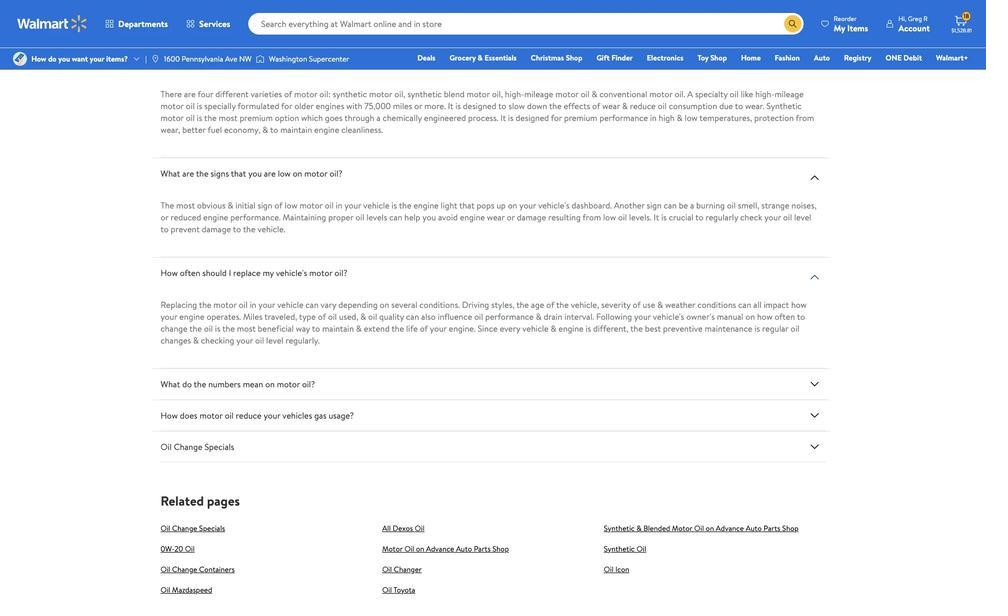 Task type: locate. For each thing, give the bounding box(es) containing it.
does
[[180, 409, 198, 421]]

are right 1600 at the left
[[182, 56, 194, 68]]

0 horizontal spatial do
[[48, 53, 57, 64]]

the right the as
[[170, 12, 183, 24]]

check right regularly
[[741, 211, 763, 223]]

0 horizontal spatial maintain
[[281, 124, 312, 136]]

1 horizontal spatial check
[[741, 211, 763, 223]]

grocery
[[450, 52, 476, 63]]

usage?
[[329, 409, 354, 421]]

0 vertical spatial owner's
[[410, 0, 438, 1]]

engine. left since
[[449, 323, 476, 334]]

i
[[229, 267, 231, 279]]

is inside when deciding on the type of motor oil for your vehicle, check the owner's manual, to see what sae viscosity type of motor oil is recommended for that specific vehicle. engines are built with specific standards & specifications to ensure performance, protection, & engine service life. be sure to choose the recommended oil viscosity type for your vehicle, as the wrong type can decrease engine performance & possibly damage your engine.
[[632, 0, 638, 1]]

0 horizontal spatial owner's
[[410, 0, 438, 1]]

2 sign from the left
[[647, 199, 662, 211]]

with inside the there are four different varieties of motor oil: synthetic motor oil, synthetic blend motor oil, high-mileage motor oil & conventional motor oil. a specialty oil like high-mileage motor oil is specially formulated for older engines with 75,000 miles or more. it is designed to slow down the effects of wear & reduce oil consumption due to wear. synthetic motor oil is the most premium option which goes through a chemically engineered process. it is designed for premium performance in high & low temperatures, protection from wear, better fuel economy, & to maintain engine cleanliness.
[[347, 100, 363, 112]]

2 vertical spatial what
[[161, 378, 180, 390]]

the left "age"
[[517, 299, 529, 311]]

change
[[161, 323, 188, 334]]

2 horizontal spatial damage
[[517, 211, 547, 223]]

grocery & essentials
[[450, 52, 517, 63]]

operates.
[[207, 311, 241, 323]]

1 vertical spatial do
[[182, 378, 192, 390]]

0 vertical spatial reduce
[[631, 100, 656, 112]]

most inside 'the most obvious & initial sign of low motor oil in your vehicle is the engine light that pops up on your vehicle's dashboard. another sign can be a burning oil smell, strange noises, or reduced engine performance. maintaining proper oil levels can help you avoid engine wear or damage resulting from low oil levels. it is crucial to regularly check your oil level to prevent damage to the vehicle.'
[[176, 199, 195, 211]]

0 horizontal spatial that
[[231, 167, 246, 179]]

what for what do the numbers mean on motor oil?
[[161, 378, 180, 390]]

what up does
[[161, 378, 180, 390]]

the left signs in the left top of the page
[[196, 167, 209, 179]]

0 horizontal spatial  image
[[151, 55, 160, 63]]

oil change specials up 20
[[161, 523, 225, 534]]

gift finder
[[597, 52, 633, 63]]

walmart+ link
[[932, 52, 974, 64]]

on inside 'the most obvious & initial sign of low motor oil in your vehicle is the engine light that pops up on your vehicle's dashboard. another sign can be a burning oil smell, strange noises, or reduced engine performance. maintaining proper oil levels can help you avoid engine wear or damage resulting from low oil levels. it is crucial to regularly check your oil level to prevent damage to the vehicle.'
[[508, 199, 518, 211]]

the left miles
[[223, 323, 235, 334]]

items?
[[106, 53, 128, 64]]

what are the signs that you are low on motor oil?
[[161, 167, 343, 179]]

1 sign from the left
[[258, 199, 273, 211]]

what for what are the signs that you are low on motor oil?
[[161, 167, 180, 179]]

or right up
[[507, 211, 515, 223]]

0 horizontal spatial auto
[[456, 543, 472, 554]]

different inside the there are four different varieties of motor oil: synthetic motor oil, synthetic blend motor oil, high-mileage motor oil & conventional motor oil. a specialty oil like high-mileage motor oil is specially formulated for older engines with 75,000 miles or more. it is designed to slow down the effects of wear & reduce oil consumption due to wear. synthetic motor oil is the most premium option which goes through a chemically engineered process. it is designed for premium performance in high & low temperatures, protection from wear, better fuel economy, & to maintain engine cleanliness.
[[216, 88, 249, 100]]

can left help at left top
[[390, 211, 403, 223]]

0 vertical spatial motor
[[673, 523, 693, 534]]

& left the initial
[[228, 199, 234, 211]]

gift
[[597, 52, 610, 63]]

check
[[371, 0, 393, 1], [741, 211, 763, 223]]

0 vertical spatial wear
[[603, 100, 621, 112]]

oil mazdaspeed
[[161, 584, 212, 595]]

what are the different types of motor oil?
[[161, 56, 317, 68]]

1 vertical spatial synthetic
[[604, 523, 635, 534]]

toyota
[[394, 584, 416, 595]]

1 horizontal spatial vehicle,
[[571, 299, 600, 311]]

1 horizontal spatial owner's
[[687, 311, 715, 323]]

vehicle inside 'the most obvious & initial sign of low motor oil in your vehicle is the engine light that pops up on your vehicle's dashboard. another sign can be a burning oil smell, strange noises, or reduced engine performance. maintaining proper oil levels can help you avoid engine wear or damage resulting from low oil levels. it is crucial to regularly check your oil level to prevent damage to the vehicle.'
[[364, 199, 390, 211]]

oil change specials down does
[[161, 441, 234, 453]]

blend
[[444, 88, 465, 100]]

1 vertical spatial with
[[347, 100, 363, 112]]

owner's left "manual"
[[687, 311, 715, 323]]

2 vertical spatial performance
[[486, 311, 534, 323]]

related
[[161, 492, 204, 510]]

how often should i replace my vehicle's motor oil? image
[[809, 271, 822, 284]]

&
[[280, 1, 286, 12], [474, 1, 480, 12], [358, 12, 363, 24], [478, 52, 483, 63], [592, 88, 598, 100], [623, 100, 628, 112], [677, 112, 683, 124], [263, 124, 268, 136], [228, 199, 234, 211], [658, 299, 664, 311], [361, 311, 367, 323], [536, 311, 542, 323], [356, 323, 362, 334], [551, 323, 557, 334], [193, 334, 199, 346], [637, 523, 642, 534]]

toy shop
[[698, 52, 728, 63]]

0 vertical spatial maintain
[[281, 124, 312, 136]]

most inside the there are four different varieties of motor oil: synthetic motor oil, synthetic blend motor oil, high-mileage motor oil & conventional motor oil. a specialty oil like high-mileage motor oil is specially formulated for older engines with 75,000 miles or more. it is designed to slow down the effects of wear & reduce oil consumption due to wear. synthetic motor oil is the most premium option which goes through a chemically engineered process. it is designed for premium performance in high & low temperatures, protection from wear, better fuel economy, & to maintain engine cleanliness.
[[219, 112, 238, 124]]

washington
[[269, 53, 307, 64]]

r
[[924, 14, 929, 23]]

0 vertical spatial you
[[58, 53, 70, 64]]

of left older
[[284, 88, 292, 100]]

vehicle. left engines
[[757, 0, 785, 1]]

1 horizontal spatial that
[[460, 199, 475, 211]]

1 vertical spatial vehicle.
[[258, 223, 286, 235]]

dexos
[[393, 523, 413, 534]]

vehicle right proper
[[364, 199, 390, 211]]

a inside the there are four different varieties of motor oil: synthetic motor oil, synthetic blend motor oil, high-mileage motor oil & conventional motor oil. a specialty oil like high-mileage motor oil is specially formulated for older engines with 75,000 miles or more. it is designed to slow down the effects of wear & reduce oil consumption due to wear. synthetic motor oil is the most premium option which goes through a chemically engineered process. it is designed for premium performance in high & low temperatures, protection from wear, better fuel economy, & to maintain engine cleanliness.
[[377, 112, 381, 124]]

0 horizontal spatial specific
[[211, 1, 240, 12]]

are left signs in the left top of the page
[[182, 167, 194, 179]]

high-
[[505, 88, 525, 100], [756, 88, 775, 100]]

1 vertical spatial in
[[336, 199, 343, 211]]

temperatures,
[[700, 112, 753, 124]]

of inside 'the most obvious & initial sign of low motor oil in your vehicle is the engine light that pops up on your vehicle's dashboard. another sign can be a burning oil smell, strange noises, or reduced engine performance. maintaining proper oil levels can help you avoid engine wear or damage resulting from low oil levels. it is crucial to regularly check your oil level to prevent damage to the vehicle.'
[[275, 199, 283, 211]]

change up oil mazdaspeed link
[[172, 564, 197, 575]]

1 horizontal spatial from
[[796, 112, 815, 124]]

or right miles
[[415, 100, 423, 112]]

1 horizontal spatial do
[[182, 378, 192, 390]]

1 vertical spatial you
[[248, 167, 262, 179]]

preventive
[[664, 323, 703, 334]]

1 vertical spatial level
[[266, 334, 284, 346]]

0 vertical spatial change
[[174, 441, 203, 453]]

another
[[614, 199, 645, 211]]

option
[[275, 112, 299, 124]]

can left all
[[739, 299, 752, 311]]

oil?
[[304, 56, 317, 68], [330, 167, 343, 179], [335, 267, 348, 279], [302, 378, 315, 390]]

1 vertical spatial what
[[161, 167, 180, 179]]

vehicle,
[[341, 0, 369, 1], [788, 1, 816, 12], [571, 299, 600, 311]]

1 vertical spatial a
[[691, 199, 695, 211]]

0 horizontal spatial parts
[[474, 543, 491, 554]]

3 what from the top
[[161, 378, 180, 390]]

cleanliness.
[[342, 124, 383, 136]]

& right economy,
[[263, 124, 268, 136]]

what for what are the different types of motor oil?
[[161, 56, 180, 68]]

are inside the there are four different varieties of motor oil: synthetic motor oil, synthetic blend motor oil, high-mileage motor oil & conventional motor oil. a specialty oil like high-mileage motor oil is specially formulated for older engines with 75,000 miles or more. it is designed to slow down the effects of wear & reduce oil consumption due to wear. synthetic motor oil is the most premium option which goes through a chemically engineered process. it is designed for premium performance in high & low temperatures, protection from wear, better fuel economy, & to maintain engine cleanliness.
[[184, 88, 196, 100]]

owner's inside when deciding on the type of motor oil for your vehicle, check the owner's manual, to see what sae viscosity type of motor oil is recommended for that specific vehicle. engines are built with specific standards & specifications to ensure performance, protection, & engine service life. be sure to choose the recommended oil viscosity type for your vehicle, as the wrong type can decrease engine performance & possibly damage your engine.
[[410, 0, 438, 1]]

1 horizontal spatial advance
[[716, 523, 745, 534]]

0 vertical spatial advance
[[716, 523, 745, 534]]

specials down the how does motor oil reduce your vehicles gas usage?
[[205, 441, 234, 453]]

extend
[[364, 323, 390, 334]]

replacing the motor oil in your vehicle can vary depending on several conditions. driving styles, the age of the vehicle, severity of use & weather conditions can all impact how your engine operates. miles traveled, type of oil used, & oil quality can also influence oil performance & drain interval. following your vehicle's owner's manual on how often to change the oil is the most beneficial way to maintain & extend the life of your engine. since every vehicle & engine is different, the best preventive maintenance is regular oil changes & checking your oil level regularly.
[[161, 299, 807, 346]]

to left "see"
[[471, 0, 479, 1]]

level
[[795, 211, 812, 223], [266, 334, 284, 346]]

1 horizontal spatial with
[[347, 100, 363, 112]]

economy,
[[224, 124, 261, 136]]

2 vertical spatial vehicle
[[523, 323, 549, 334]]

0 vertical spatial vehicle
[[364, 199, 390, 211]]

sign
[[258, 199, 273, 211], [647, 199, 662, 211]]

debit
[[904, 52, 923, 63]]

engineered
[[424, 112, 466, 124]]

engine.
[[447, 12, 474, 24], [449, 323, 476, 334]]

used,
[[339, 311, 359, 323]]

specials down pages at the bottom
[[199, 523, 225, 534]]

change
[[174, 441, 203, 453], [172, 523, 197, 534], [172, 564, 197, 575]]

0 horizontal spatial a
[[377, 112, 381, 124]]

from inside the there are four different varieties of motor oil: synthetic motor oil, synthetic blend motor oil, high-mileage motor oil & conventional motor oil. a specialty oil like high-mileage motor oil is specially formulated for older engines with 75,000 miles or more. it is designed to slow down the effects of wear & reduce oil consumption due to wear. synthetic motor oil is the most premium option which goes through a chemically engineered process. it is designed for premium performance in high & low temperatures, protection from wear, better fuel economy, & to maintain engine cleanliness.
[[796, 112, 815, 124]]

wear,
[[161, 124, 180, 136]]

vehicle's right my
[[276, 267, 308, 279]]

with left 75,000
[[347, 100, 363, 112]]

1 vertical spatial different
[[216, 88, 249, 100]]

oil change specials image
[[809, 440, 822, 453]]

different
[[211, 56, 244, 68], [216, 88, 249, 100]]

1 horizontal spatial how
[[792, 299, 807, 311]]

1 horizontal spatial reduce
[[631, 100, 656, 112]]

motor inside 'the most obvious & initial sign of low motor oil in your vehicle is the engine light that pops up on your vehicle's dashboard. another sign can be a burning oil smell, strange noises, or reduced engine performance. maintaining proper oil levels can help you avoid engine wear or damage resulting from low oil levels. it is crucial to regularly check your oil level to prevent damage to the vehicle.'
[[300, 199, 323, 211]]

designed left slow
[[463, 100, 497, 112]]

how for how does motor oil reduce your vehicles gas usage?
[[161, 409, 178, 421]]

damage right "possibly"
[[397, 12, 426, 24]]

0 vertical spatial most
[[219, 112, 238, 124]]

2 what from the top
[[161, 167, 180, 179]]

better
[[182, 124, 206, 136]]

1 horizontal spatial specific
[[727, 0, 755, 1]]

synthetic right "wear."
[[767, 100, 803, 112]]

1 horizontal spatial high-
[[756, 88, 775, 100]]

which
[[301, 112, 323, 124]]

your right following
[[635, 311, 651, 323]]

are left the four at the top left of the page
[[184, 88, 196, 100]]

in
[[651, 112, 657, 124], [336, 199, 343, 211], [250, 299, 257, 311]]

conditions.
[[420, 299, 460, 311]]

christmas
[[531, 52, 565, 63]]

synthetic up synthetic oil
[[604, 523, 635, 534]]

way
[[296, 323, 310, 334]]

damage right up
[[517, 211, 547, 223]]

synthetic inside the there are four different varieties of motor oil: synthetic motor oil, synthetic blend motor oil, high-mileage motor oil & conventional motor oil. a specialty oil like high-mileage motor oil is specially formulated for older engines with 75,000 miles or more. it is designed to slow down the effects of wear & reduce oil consumption due to wear. synthetic motor oil is the most premium option which goes through a chemically engineered process. it is designed for premium performance in high & low temperatures, protection from wear, better fuel economy, & to maintain engine cleanliness.
[[767, 100, 803, 112]]

service
[[509, 1, 536, 12]]

your up beneficial
[[259, 299, 275, 311]]

0 vertical spatial level
[[795, 211, 812, 223]]

do for you
[[48, 53, 57, 64]]

different for types
[[211, 56, 244, 68]]

hi,
[[899, 14, 907, 23]]

oil? up proper
[[330, 167, 343, 179]]

containers
[[199, 564, 235, 575]]

engine right avoid
[[460, 211, 485, 223]]

oil changer
[[383, 564, 422, 575]]

0 vertical spatial a
[[377, 112, 381, 124]]

 image for 1600 pennsylvania ave nw
[[151, 55, 160, 63]]

maintaining
[[283, 211, 326, 223]]

1 horizontal spatial vehicle.
[[757, 0, 785, 1]]

2 oil change specials from the top
[[161, 523, 225, 534]]

0 vertical spatial performance
[[307, 12, 356, 24]]

how for how often should i replace my vehicle's motor oil?
[[161, 267, 178, 279]]

effects
[[564, 100, 591, 112]]

engine
[[482, 1, 507, 12], [280, 12, 305, 24], [314, 124, 340, 136], [414, 199, 439, 211], [203, 211, 229, 223], [460, 211, 485, 223], [180, 311, 205, 323], [559, 323, 584, 334]]

you left want
[[58, 53, 70, 64]]

designed left effects
[[516, 112, 550, 124]]

1 vertical spatial engine.
[[449, 323, 476, 334]]

weather
[[666, 299, 696, 311]]

what are the signs that you are low on motor oil? image
[[809, 171, 822, 184]]

can inside when deciding on the type of motor oil for your vehicle, check the owner's manual, to see what sae viscosity type of motor oil is recommended for that specific vehicle. engines are built with specific standards & specifications to ensure performance, protection, & engine service life. be sure to choose the recommended oil viscosity type for your vehicle, as the wrong type can decrease engine performance & possibly damage your engine.
[[229, 12, 242, 24]]

1 high- from the left
[[505, 88, 525, 100]]

the down the initial
[[243, 223, 256, 235]]

miles
[[393, 100, 413, 112]]

vehicle's left dashboard.
[[539, 199, 570, 211]]

varieties
[[251, 88, 282, 100]]

0 vertical spatial that
[[709, 0, 724, 1]]

type left the vary
[[299, 311, 316, 323]]

change for 'oil change specials' link
[[172, 523, 197, 534]]

types
[[246, 56, 266, 68]]

down
[[527, 100, 548, 112]]

damage down obvious
[[202, 223, 231, 235]]

in right maintaining
[[336, 199, 343, 211]]

1 vertical spatial specials
[[199, 523, 225, 534]]

is right choose
[[632, 0, 638, 1]]

1 what from the top
[[161, 56, 180, 68]]

possibly
[[365, 12, 395, 24]]

how does motor oil reduce your vehicles gas usage? image
[[809, 409, 822, 422]]

 image
[[256, 53, 265, 64], [151, 55, 160, 63]]

0 vertical spatial what
[[161, 56, 180, 68]]

oil:
[[320, 88, 331, 100]]

reorder
[[835, 14, 857, 23]]

it left slow
[[501, 112, 506, 124]]

maintain down older
[[281, 124, 312, 136]]

departments button
[[96, 11, 177, 37]]

what right |
[[161, 56, 180, 68]]

signs
[[211, 167, 229, 179]]

oil? up older
[[304, 56, 317, 68]]

is right the levels
[[392, 199, 397, 211]]

 image for washington supercenter
[[256, 53, 265, 64]]

0 vertical spatial vehicle.
[[757, 0, 785, 1]]

oil change specials
[[161, 441, 234, 453], [161, 523, 225, 534]]

how down walmart image
[[31, 53, 46, 64]]

2 horizontal spatial vehicle's
[[654, 311, 685, 323]]

0 horizontal spatial premium
[[240, 112, 273, 124]]

& left drain
[[536, 311, 542, 323]]

engine. down manual,
[[447, 12, 474, 24]]

vehicle, left severity
[[571, 299, 600, 311]]

most left formulated
[[219, 112, 238, 124]]

0 vertical spatial how
[[31, 53, 46, 64]]

low inside the there are four different varieties of motor oil: synthetic motor oil, synthetic blend motor oil, high-mileage motor oil & conventional motor oil. a specialty oil like high-mileage motor oil is specially formulated for older engines with 75,000 miles or more. it is designed to slow down the effects of wear & reduce oil consumption due to wear. synthetic motor oil is the most premium option which goes through a chemically engineered process. it is designed for premium performance in high & low temperatures, protection from wear, better fuel economy, & to maintain engine cleanliness.
[[685, 112, 698, 124]]

0 horizontal spatial high-
[[505, 88, 525, 100]]

vehicle. up my
[[258, 223, 286, 235]]

departments
[[118, 18, 168, 30]]

one debit link
[[881, 52, 928, 64]]

0 vertical spatial check
[[371, 0, 393, 1]]

1 vertical spatial most
[[176, 199, 195, 211]]

strange
[[762, 199, 790, 211]]

parts
[[764, 523, 781, 534], [474, 543, 491, 554]]

in inside the there are four different varieties of motor oil: synthetic motor oil, synthetic blend motor oil, high-mileage motor oil & conventional motor oil. a specialty oil like high-mileage motor oil is specially formulated for older engines with 75,000 miles or more. it is designed to slow down the effects of wear & reduce oil consumption due to wear. synthetic motor oil is the most premium option which goes through a chemically engineered process. it is designed for premium performance in high & low temperatures, protection from wear, better fuel economy, & to maintain engine cleanliness.
[[651, 112, 657, 124]]

0 vertical spatial different
[[211, 56, 244, 68]]

1600 pennsylvania ave nw
[[164, 53, 252, 64]]

vehicle down "age"
[[523, 323, 549, 334]]

what do the numbers mean on motor oil?
[[161, 378, 315, 390]]

how
[[792, 299, 807, 311], [758, 311, 773, 323]]

0 horizontal spatial viscosity
[[533, 0, 565, 1]]

Walmart Site-Wide search field
[[248, 13, 804, 35]]

hi, greg r account
[[899, 14, 931, 34]]

0 horizontal spatial wear
[[487, 211, 505, 223]]

you inside 'the most obvious & initial sign of low motor oil in your vehicle is the engine light that pops up on your vehicle's dashboard. another sign can be a burning oil smell, strange noises, or reduced engine performance. maintaining proper oil levels can help you avoid engine wear or damage resulting from low oil levels. it is crucial to regularly check your oil level to prevent damage to the vehicle.'
[[423, 211, 436, 223]]

& left interval.
[[551, 323, 557, 334]]

the right down
[[550, 100, 562, 112]]

0 vertical spatial do
[[48, 53, 57, 64]]

1 horizontal spatial damage
[[397, 12, 426, 24]]

synthetic oil
[[604, 543, 647, 554]]

or left reduced
[[161, 211, 169, 223]]

mileage down christmas
[[525, 88, 554, 100]]

0 horizontal spatial vehicle's
[[276, 267, 308, 279]]

check up "possibly"
[[371, 0, 393, 1]]

1 vertical spatial auto
[[746, 523, 762, 534]]

different,
[[594, 323, 629, 334]]

 image
[[13, 52, 27, 66]]

are
[[161, 1, 173, 12], [182, 56, 194, 68], [184, 88, 196, 100], [182, 167, 194, 179], [264, 167, 276, 179]]

0 vertical spatial from
[[796, 112, 815, 124]]

gas
[[315, 409, 327, 421]]

synthetic
[[767, 100, 803, 112], [604, 523, 635, 534], [604, 543, 635, 554]]

your left the vehicles
[[264, 409, 281, 421]]

1 vertical spatial check
[[741, 211, 763, 223]]

2 horizontal spatial vehicle,
[[788, 1, 816, 12]]

1 vertical spatial wear
[[487, 211, 505, 223]]

gift finder link
[[592, 52, 638, 64]]

synthetic left blend
[[408, 88, 442, 100]]

walmart image
[[17, 15, 88, 32]]

1 horizontal spatial  image
[[256, 53, 265, 64]]

& right effects
[[592, 88, 598, 100]]

conditions
[[698, 299, 737, 311]]

synthetic for synthetic & blended motor oil on advance auto parts shop
[[604, 523, 635, 534]]

are for what are the signs that you are low on motor oil?
[[182, 167, 194, 179]]

0 horizontal spatial it
[[448, 100, 454, 112]]

1 horizontal spatial auto
[[746, 523, 762, 534]]

1 vertical spatial often
[[775, 311, 796, 323]]

1 horizontal spatial performance
[[486, 311, 534, 323]]

1 vertical spatial that
[[231, 167, 246, 179]]

0 horizontal spatial performance
[[307, 12, 356, 24]]

most left beneficial
[[237, 323, 256, 334]]

|
[[145, 53, 147, 64]]

with inside when deciding on the type of motor oil for your vehicle, check the owner's manual, to see what sae viscosity type of motor oil is recommended for that specific vehicle. engines are built with specific standards & specifications to ensure performance, protection, & engine service life. be sure to choose the recommended oil viscosity type for your vehicle, as the wrong type can decrease engine performance & possibly damage your engine.
[[193, 1, 209, 12]]

0 horizontal spatial vehicle
[[277, 299, 304, 311]]

2 vertical spatial most
[[237, 323, 256, 334]]

1 horizontal spatial oil,
[[492, 88, 503, 100]]

vehicle, inside replacing the motor oil in your vehicle can vary depending on several conditions. driving styles, the age of the vehicle, severity of use & weather conditions can all impact how your engine operates. miles traveled, type of oil used, & oil quality can also influence oil performance & drain interval. following your vehicle's owner's manual on how often to change the oil is the most beneficial way to maintain & extend the life of your engine. since every vehicle & engine is different, the best preventive maintenance is regular oil changes & checking your oil level regularly.
[[571, 299, 600, 311]]

0 horizontal spatial in
[[250, 299, 257, 311]]

high- left down
[[505, 88, 525, 100]]

1 vertical spatial oil change specials
[[161, 523, 225, 534]]

on right up
[[508, 199, 518, 211]]

viscosity left sure
[[533, 0, 565, 1]]

damage
[[397, 12, 426, 24], [517, 211, 547, 223], [202, 223, 231, 235]]

0 horizontal spatial mileage
[[525, 88, 554, 100]]

engine inside the there are four different varieties of motor oil: synthetic motor oil, synthetic blend motor oil, high-mileage motor oil & conventional motor oil. a specialty oil like high-mileage motor oil is specially formulated for older engines with 75,000 miles or more. it is designed to slow down the effects of wear & reduce oil consumption due to wear. synthetic motor oil is the most premium option which goes through a chemically engineered process. it is designed for premium performance in high & low temperatures, protection from wear, better fuel economy, & to maintain engine cleanliness.
[[314, 124, 340, 136]]

initial
[[236, 199, 256, 211]]

1 horizontal spatial or
[[415, 100, 423, 112]]

wear inside 'the most obvious & initial sign of low motor oil in your vehicle is the engine light that pops up on your vehicle's dashboard. another sign can be a burning oil smell, strange noises, or reduced engine performance. maintaining proper oil levels can help you avoid engine wear or damage resulting from low oil levels. it is crucial to regularly check your oil level to prevent damage to the vehicle.'
[[487, 211, 505, 223]]

how
[[31, 53, 46, 64], [161, 267, 178, 279], [161, 409, 178, 421]]

registry link
[[840, 52, 877, 64]]

0 vertical spatial parts
[[764, 523, 781, 534]]

owner's inside replacing the motor oil in your vehicle can vary depending on several conditions. driving styles, the age of the vehicle, severity of use & weather conditions can all impact how your engine operates. miles traveled, type of oil used, & oil quality can also influence oil performance & drain interval. following your vehicle's owner's manual on how often to change the oil is the most beneficial way to maintain & extend the life of your engine. since every vehicle & engine is different, the best preventive maintenance is regular oil changes & checking your oil level regularly.
[[687, 311, 715, 323]]

like
[[741, 88, 754, 100]]

0 horizontal spatial level
[[266, 334, 284, 346]]

to left prevent
[[161, 223, 169, 235]]

1 horizontal spatial maintain
[[322, 323, 354, 334]]

what are the different types of motor oil? image
[[809, 60, 822, 73]]

in inside 'the most obvious & initial sign of low motor oil in your vehicle is the engine light that pops up on your vehicle's dashboard. another sign can be a burning oil smell, strange noises, or reduced engine performance. maintaining proper oil levels can help you avoid engine wear or damage resulting from low oil levels. it is crucial to regularly check your oil level to prevent damage to the vehicle.'
[[336, 199, 343, 211]]

1 synthetic from the left
[[333, 88, 367, 100]]

1 horizontal spatial viscosity
[[704, 1, 735, 12]]

2 vertical spatial change
[[172, 564, 197, 575]]

1 horizontal spatial mileage
[[775, 88, 804, 100]]

0 vertical spatial vehicle's
[[539, 199, 570, 211]]

is right process.
[[509, 112, 514, 124]]

proper
[[329, 211, 354, 223]]

premium
[[240, 112, 273, 124], [565, 112, 598, 124]]

motor down all
[[383, 543, 403, 554]]

most inside replacing the motor oil in your vehicle can vary depending on several conditions. driving styles, the age of the vehicle, severity of use & weather conditions can all impact how your engine operates. miles traveled, type of oil used, & oil quality can also influence oil performance & drain interval. following your vehicle's owner's manual on how often to change the oil is the most beneficial way to maintain & extend the life of your engine. since every vehicle & engine is different, the best preventive maintenance is regular oil changes & checking your oil level regularly.
[[237, 323, 256, 334]]



Task type: describe. For each thing, give the bounding box(es) containing it.
the left the standards
[[229, 0, 242, 1]]

of up decrease
[[263, 0, 271, 1]]

a inside 'the most obvious & initial sign of low motor oil in your vehicle is the engine light that pops up on your vehicle's dashboard. another sign can be a burning oil smell, strange noises, or reduced engine performance. maintaining proper oil levels can help you avoid engine wear or damage resulting from low oil levels. it is crucial to regularly check your oil level to prevent damage to the vehicle.'
[[691, 199, 695, 211]]

1 horizontal spatial designed
[[516, 112, 550, 124]]

to down the initial
[[233, 223, 241, 235]]

can left be
[[664, 199, 677, 211]]

deals
[[418, 52, 436, 63]]

up
[[497, 199, 506, 211]]

should
[[203, 267, 227, 279]]

& right high
[[677, 112, 683, 124]]

beneficial
[[258, 323, 294, 334]]

20
[[175, 543, 183, 554]]

on inside when deciding on the type of motor oil for your vehicle, check the owner's manual, to see what sae viscosity type of motor oil is recommended for that specific vehicle. engines are built with specific standards & specifications to ensure performance, protection, & engine service life. be sure to choose the recommended oil viscosity type for your vehicle, as the wrong type can decrease engine performance & possibly damage your engine.
[[218, 0, 228, 1]]

regularly
[[706, 211, 739, 223]]

& inside the grocery & essentials link
[[478, 52, 483, 63]]

of right way
[[318, 311, 326, 323]]

0w-20 oil
[[161, 543, 195, 554]]

most for the
[[219, 112, 238, 124]]

help
[[405, 211, 421, 223]]

on left several
[[380, 299, 390, 311]]

1 vertical spatial parts
[[474, 543, 491, 554]]

christmas shop
[[531, 52, 583, 63]]

motor inside replacing the motor oil in your vehicle can vary depending on several conditions. driving styles, the age of the vehicle, severity of use & weather conditions can all impact how your engine operates. miles traveled, type of oil used, & oil quality can also influence oil performance & drain interval. following your vehicle's owner's manual on how often to change the oil is the most beneficial way to maintain & extend the life of your engine. since every vehicle & engine is different, the best preventive maintenance is regular oil changes & checking your oil level regularly.
[[214, 299, 237, 311]]

is left specially
[[197, 100, 202, 112]]

are for there are four different varieties of motor oil: synthetic motor oil, synthetic blend motor oil, high-mileage motor oil & conventional motor oil. a specialty oil like high-mileage motor oil is specially formulated for older engines with 75,000 miles or more. it is designed to slow down the effects of wear & reduce oil consumption due to wear. synthetic motor oil is the most premium option which goes through a chemically engineered process. it is designed for premium performance in high & low temperatures, protection from wear, better fuel economy, & to maintain engine cleanliness.
[[184, 88, 196, 100]]

check inside when deciding on the type of motor oil for your vehicle, check the owner's manual, to see what sae viscosity type of motor oil is recommended for that specific vehicle. engines are built with specific standards & specifications to ensure performance, protection, & engine service life. be sure to choose the recommended oil viscosity type for your vehicle, as the wrong type can decrease engine performance & possibly damage your engine.
[[371, 0, 393, 1]]

a
[[688, 88, 694, 100]]

your down conditions.
[[430, 323, 447, 334]]

engine left light
[[414, 199, 439, 211]]

decrease
[[244, 12, 278, 24]]

services button
[[177, 11, 240, 37]]

of left use
[[633, 299, 641, 311]]

how for how do you want your items?
[[31, 53, 46, 64]]

that inside 'the most obvious & initial sign of low motor oil in your vehicle is the engine light that pops up on your vehicle's dashboard. another sign can be a burning oil smell, strange noises, or reduced engine performance. maintaining proper oil levels can help you avoid engine wear or damage resulting from low oil levels. it is crucial to regularly check your oil level to prevent damage to the vehicle.'
[[460, 199, 475, 211]]

do for the
[[182, 378, 192, 390]]

low up maintaining
[[278, 167, 291, 179]]

be
[[553, 1, 563, 12]]

0 horizontal spatial reduce
[[236, 409, 262, 421]]

that inside when deciding on the type of motor oil for your vehicle, check the owner's manual, to see what sae viscosity type of motor oil is recommended for that specific vehicle. engines are built with specific standards & specifications to ensure performance, protection, & engine service life. be sure to choose the recommended oil viscosity type for your vehicle, as the wrong type can decrease engine performance & possibly damage your engine.
[[709, 0, 724, 1]]

engine right reduced
[[203, 211, 229, 223]]

be
[[679, 199, 689, 211]]

is left miles
[[215, 323, 221, 334]]

level inside 'the most obvious & initial sign of low motor oil in your vehicle is the engine light that pops up on your vehicle's dashboard. another sign can be a burning oil smell, strange noises, or reduced engine performance. maintaining proper oil levels can help you avoid engine wear or damage resulting from low oil levels. it is crucial to regularly check your oil level to prevent damage to the vehicle.'
[[795, 211, 812, 223]]

resulting
[[549, 211, 581, 223]]

age
[[531, 299, 545, 311]]

change for oil change containers link
[[172, 564, 197, 575]]

0 horizontal spatial vehicle,
[[341, 0, 369, 1]]

vehicle. inside 'the most obvious & initial sign of low motor oil in your vehicle is the engine light that pops up on your vehicle's dashboard. another sign can be a burning oil smell, strange noises, or reduced engine performance. maintaining proper oil levels can help you avoid engine wear or damage resulting from low oil levels. it is crucial to regularly check your oil level to prevent damage to the vehicle.'
[[258, 223, 286, 235]]

your down miles
[[237, 334, 253, 346]]

2 high- from the left
[[756, 88, 775, 100]]

2 premium from the left
[[565, 112, 598, 124]]

on right "manual"
[[746, 311, 756, 323]]

type right wrong
[[210, 12, 227, 24]]

are inside when deciding on the type of motor oil for your vehicle, check the owner's manual, to see what sae viscosity type of motor oil is recommended for that specific vehicle. engines are built with specific standards & specifications to ensure performance, protection, & engine service life. be sure to choose the recommended oil viscosity type for your vehicle, as the wrong type can decrease engine performance & possibly damage your engine.
[[161, 1, 173, 12]]

through
[[345, 112, 375, 124]]

to down formulated
[[270, 124, 279, 136]]

& left "see"
[[474, 1, 480, 12]]

every
[[500, 323, 521, 334]]

1 horizontal spatial you
[[248, 167, 262, 179]]

to right crucial
[[696, 211, 704, 223]]

& inside 'the most obvious & initial sign of low motor oil in your vehicle is the engine light that pops up on your vehicle's dashboard. another sign can be a burning oil smell, strange noises, or reduced engine performance. maintaining proper oil levels can help you avoid engine wear or damage resulting from low oil levels. it is crucial to regularly check your oil level to prevent damage to the vehicle.'
[[228, 199, 234, 211]]

engine up changes
[[180, 311, 205, 323]]

2 horizontal spatial vehicle
[[523, 323, 549, 334]]

& right used,
[[361, 311, 367, 323]]

how does motor oil reduce your vehicles gas usage?
[[161, 409, 354, 421]]

crucial
[[669, 211, 694, 223]]

account
[[899, 22, 931, 34]]

& left high
[[623, 100, 628, 112]]

type inside replacing the motor oil in your vehicle can vary depending on several conditions. driving styles, the age of the vehicle, severity of use & weather conditions can all impact how your engine operates. miles traveled, type of oil used, & oil quality can also influence oil performance & drain interval. following your vehicle's owner's manual on how often to change the oil is the most beneficial way to maintain & extend the life of your engine. since every vehicle & engine is different, the best preventive maintenance is regular oil changes & checking your oil level regularly.
[[299, 311, 316, 323]]

your down manual,
[[428, 12, 445, 24]]

your left ensure
[[322, 0, 339, 1]]

of right sure
[[586, 0, 594, 1]]

the left 'ave'
[[196, 56, 209, 68]]

what
[[496, 0, 514, 1]]

toy shop link
[[693, 52, 732, 64]]

to right impact
[[798, 311, 806, 323]]

the right ensure
[[395, 0, 408, 1]]

four
[[198, 88, 214, 100]]

reduce inside the there are four different varieties of motor oil: synthetic motor oil, synthetic blend motor oil, high-mileage motor oil & conventional motor oil. a specialty oil like high-mileage motor oil is specially formulated for older engines with 75,000 miles or more. it is designed to slow down the effects of wear & reduce oil consumption due to wear. synthetic motor oil is the most premium option which goes through a chemically engineered process. it is designed for premium performance in high & low temperatures, protection from wear, better fuel economy, & to maintain engine cleanliness.
[[631, 100, 656, 112]]

1 horizontal spatial it
[[501, 112, 506, 124]]

more.
[[425, 100, 446, 112]]

styles,
[[492, 299, 515, 311]]

avoid
[[439, 211, 458, 223]]

often inside replacing the motor oil in your vehicle can vary depending on several conditions. driving styles, the age of the vehicle, severity of use & weather conditions can all impact how your engine operates. miles traveled, type of oil used, & oil quality can also influence oil performance & drain interval. following your vehicle's owner's manual on how often to change the oil is the most beneficial way to maintain & extend the life of your engine. since every vehicle & engine is different, the best preventive maintenance is regular oil changes & checking your oil level regularly.
[[775, 311, 796, 323]]

wear inside the there are four different varieties of motor oil: synthetic motor oil, synthetic blend motor oil, high-mileage motor oil & conventional motor oil. a specialty oil like high-mileage motor oil is specially formulated for older engines with 75,000 miles or more. it is designed to slow down the effects of wear & reduce oil consumption due to wear. synthetic motor oil is the most premium option which goes through a chemically engineered process. it is designed for premium performance in high & low temperatures, protection from wear, better fuel economy, & to maintain engine cleanliness.
[[603, 100, 621, 112]]

Search search field
[[248, 13, 804, 35]]

1 oil change specials from the top
[[161, 441, 234, 453]]

oil.
[[675, 88, 686, 100]]

there are four different varieties of motor oil: synthetic motor oil, synthetic blend motor oil, high-mileage motor oil & conventional motor oil. a specialty oil like high-mileage motor oil is specially formulated for older engines with 75,000 miles or more. it is designed to slow down the effects of wear & reduce oil consumption due to wear. synthetic motor oil is the most premium option which goes through a chemically engineered process. it is designed for premium performance in high & low temperatures, protection from wear, better fuel economy, & to maintain engine cleanliness.
[[161, 88, 815, 136]]

2 oil, from the left
[[492, 88, 503, 100]]

maintenance
[[705, 323, 753, 334]]

to left slow
[[499, 100, 507, 112]]

1 oil, from the left
[[395, 88, 406, 100]]

home link
[[737, 52, 766, 64]]

oil toyota link
[[383, 584, 416, 595]]

the left best
[[631, 323, 643, 334]]

or inside the there are four different varieties of motor oil: synthetic motor oil, synthetic blend motor oil, high-mileage motor oil & conventional motor oil. a specialty oil like high-mileage motor oil is specially formulated for older engines with 75,000 miles or more. it is designed to slow down the effects of wear & reduce oil consumption due to wear. synthetic motor oil is the most premium option which goes through a chemically engineered process. it is designed for premium performance in high & low temperatures, protection from wear, better fuel economy, & to maintain engine cleanliness.
[[415, 100, 423, 112]]

home
[[742, 52, 761, 63]]

since
[[478, 323, 498, 334]]

is left regular
[[755, 323, 761, 334]]

type up decrease
[[244, 0, 261, 1]]

can left also
[[406, 311, 419, 323]]

are for what are the different types of motor oil?
[[182, 56, 194, 68]]

is left the different,
[[586, 323, 592, 334]]

consumption
[[669, 100, 718, 112]]

on right mean
[[266, 378, 275, 390]]

engine. inside replacing the motor oil in your vehicle can vary depending on several conditions. driving styles, the age of the vehicle, severity of use & weather conditions can all impact how your engine operates. miles traveled, type of oil used, & oil quality can also influence oil performance & drain interval. following your vehicle's owner's manual on how often to change the oil is the most beneficial way to maintain & extend the life of your engine. since every vehicle & engine is different, the best preventive maintenance is regular oil changes & checking your oil level regularly.
[[449, 323, 476, 334]]

search icon image
[[789, 19, 798, 28]]

0 horizontal spatial advance
[[426, 543, 455, 554]]

synthetic for synthetic oil
[[604, 543, 635, 554]]

performance inside when deciding on the type of motor oil for your vehicle, check the owner's manual, to see what sae viscosity type of motor oil is recommended for that specific vehicle. engines are built with specific standards & specifications to ensure performance, protection, & engine service life. be sure to choose the recommended oil viscosity type for your vehicle, as the wrong type can decrease engine performance & possibly damage your engine.
[[307, 12, 356, 24]]

on up changer
[[416, 543, 425, 554]]

depending
[[339, 299, 378, 311]]

vehicle's inside replacing the motor oil in your vehicle can vary depending on several conditions. driving styles, the age of the vehicle, severity of use & weather conditions can all impact how your engine operates. miles traveled, type of oil used, & oil quality can also influence oil performance & drain interval. following your vehicle's owner's manual on how often to change the oil is the most beneficial way to maintain & extend the life of your engine. since every vehicle & engine is different, the best preventive maintenance is regular oil changes & checking your oil level regularly.
[[654, 311, 685, 323]]

reduced
[[171, 211, 201, 223]]

engine right decrease
[[280, 12, 305, 24]]

formulated
[[238, 100, 280, 112]]

your left the levels
[[345, 199, 362, 211]]

to right way
[[312, 323, 320, 334]]

1 premium from the left
[[240, 112, 273, 124]]

what do the numbers mean on motor oil? image
[[809, 378, 822, 391]]

& left blended
[[637, 523, 642, 534]]

want
[[72, 53, 88, 64]]

the right replacing
[[199, 299, 212, 311]]

maintain inside replacing the motor oil in your vehicle can vary depending on several conditions. driving styles, the age of the vehicle, severity of use & weather conditions can all impact how your engine operates. miles traveled, type of oil used, & oil quality can also influence oil performance & drain interval. following your vehicle's owner's manual on how often to change the oil is the most beneficial way to maintain & extend the life of your engine. since every vehicle & engine is different, the best preventive maintenance is regular oil changes & checking your oil level regularly.
[[322, 323, 354, 334]]

engine left service
[[482, 1, 507, 12]]

2 horizontal spatial or
[[507, 211, 515, 223]]

of right effects
[[593, 100, 601, 112]]

vehicle's inside 'the most obvious & initial sign of low motor oil in your vehicle is the engine light that pops up on your vehicle's dashboard. another sign can be a burning oil smell, strange noises, or reduced engine performance. maintaining proper oil levels can help you avoid engine wear or damage resulting from low oil levels. it is crucial to regularly check your oil level to prevent damage to the vehicle.'
[[539, 199, 570, 211]]

low left levels.
[[604, 211, 617, 223]]

to right due
[[736, 100, 744, 112]]

use
[[643, 299, 656, 311]]

type up the "home"
[[737, 1, 754, 12]]

specifications
[[288, 1, 339, 12]]

2 synthetic from the left
[[408, 88, 442, 100]]

oil change containers
[[161, 564, 235, 575]]

oil? up the vary
[[335, 267, 348, 279]]

is left crucial
[[662, 211, 667, 223]]

high
[[659, 112, 675, 124]]

your up changes
[[161, 311, 177, 323]]

oil? up the vehicles
[[302, 378, 315, 390]]

the right choose
[[622, 1, 634, 12]]

all
[[383, 523, 391, 534]]

choose
[[593, 1, 620, 12]]

grocery & essentials link
[[445, 52, 522, 64]]

damage inside when deciding on the type of motor oil for your vehicle, check the owner's manual, to see what sae viscosity type of motor oil is recommended for that specific vehicle. engines are built with specific standards & specifications to ensure performance, protection, & engine service life. be sure to choose the recommended oil viscosity type for your vehicle, as the wrong type can decrease engine performance & possibly damage your engine.
[[397, 12, 426, 24]]

0 horizontal spatial damage
[[202, 223, 231, 235]]

conventional
[[600, 88, 648, 100]]

specially
[[205, 100, 236, 112]]

0 horizontal spatial motor
[[383, 543, 403, 554]]

motor oil on advance auto parts shop link
[[383, 543, 509, 554]]

check inside 'the most obvious & initial sign of low motor oil in your vehicle is the engine light that pops up on your vehicle's dashboard. another sign can be a burning oil smell, strange noises, or reduced engine performance. maintaining proper oil levels can help you avoid engine wear or damage resulting from low oil levels. it is crucial to regularly check your oil level to prevent damage to the vehicle.'
[[741, 211, 763, 223]]

electronics link
[[643, 52, 689, 64]]

my
[[263, 267, 274, 279]]

1 vertical spatial vehicle's
[[276, 267, 308, 279]]

standards
[[242, 1, 278, 12]]

maintain inside the there are four different varieties of motor oil: synthetic motor oil, synthetic blend motor oil, high-mileage motor oil & conventional motor oil. a specialty oil like high-mileage motor oil is specially formulated for older engines with 75,000 miles or more. it is designed to slow down the effects of wear & reduce oil consumption due to wear. synthetic motor oil is the most premium option which goes through a chemically engineered process. it is designed for premium performance in high & low temperatures, protection from wear, better fuel economy, & to maintain engine cleanliness.
[[281, 124, 312, 136]]

oil change containers link
[[161, 564, 235, 575]]

when deciding on the type of motor oil for your vehicle, check the owner's manual, to see what sae viscosity type of motor oil is recommended for that specific vehicle. engines are built with specific standards & specifications to ensure performance, protection, & engine service life. be sure to choose the recommended oil viscosity type for your vehicle, as the wrong type can decrease engine performance & possibly damage your engine.
[[161, 0, 816, 24]]

performance inside replacing the motor oil in your vehicle can vary depending on several conditions. driving styles, the age of the vehicle, severity of use & weather conditions can all impact how your engine operates. miles traveled, type of oil used, & oil quality can also influence oil performance & drain interval. following your vehicle's owner's manual on how often to change the oil is the most beneficial way to maintain & extend the life of your engine. since every vehicle & engine is different, the best preventive maintenance is regular oil changes & checking your oil level regularly.
[[486, 311, 534, 323]]

your left engines
[[769, 1, 786, 12]]

0 horizontal spatial often
[[180, 267, 200, 279]]

to left ensure
[[341, 1, 349, 12]]

the left the 'life'
[[392, 323, 404, 334]]

type right the be on the right top of page
[[567, 0, 584, 1]]

vehicle. inside when deciding on the type of motor oil for your vehicle, check the owner's manual, to see what sae viscosity type of motor oil is recommended for that specific vehicle. engines are built with specific standards & specifications to ensure performance, protection, & engine service life. be sure to choose the recommended oil viscosity type for your vehicle, as the wrong type can decrease engine performance & possibly damage your engine.
[[757, 0, 785, 1]]

0 horizontal spatial or
[[161, 211, 169, 223]]

engine. inside when deciding on the type of motor oil for your vehicle, check the owner's manual, to see what sae viscosity type of motor oil is recommended for that specific vehicle. engines are built with specific standards & specifications to ensure performance, protection, & engine service life. be sure to choose the recommended oil viscosity type for your vehicle, as the wrong type can decrease engine performance & possibly damage your engine.
[[447, 12, 474, 24]]

levels.
[[630, 211, 652, 223]]

deals link
[[413, 52, 441, 64]]

your right smell,
[[765, 211, 782, 223]]

life
[[406, 323, 418, 334]]

0 horizontal spatial how
[[758, 311, 773, 323]]

on right blended
[[706, 523, 715, 534]]

& right use
[[658, 299, 664, 311]]

2 mileage from the left
[[775, 88, 804, 100]]

the right the levels
[[399, 199, 412, 211]]

in inside replacing the motor oil in your vehicle can vary depending on several conditions. driving styles, the age of the vehicle, severity of use & weather conditions can all impact how your engine operates. miles traveled, type of oil used, & oil quality can also influence oil performance & drain interval. following your vehicle's owner's manual on how often to change the oil is the most beneficial way to maintain & extend the life of your engine. since every vehicle & engine is different, the best preventive maintenance is regular oil changes & checking your oil level regularly.
[[250, 299, 257, 311]]

process.
[[469, 112, 499, 124]]

sure
[[565, 1, 581, 12]]

most for should
[[237, 323, 256, 334]]

is left fuel
[[197, 112, 202, 124]]

christmas shop link
[[526, 52, 588, 64]]

of right the 'life'
[[420, 323, 428, 334]]

it inside 'the most obvious & initial sign of low motor oil in your vehicle is the engine light that pops up on your vehicle's dashboard. another sign can be a burning oil smell, strange noises, or reduced engine performance. maintaining proper oil levels can help you avoid engine wear or damage resulting from low oil levels. it is crucial to regularly check your oil level to prevent damage to the vehicle.'
[[654, 211, 660, 223]]

best
[[646, 323, 662, 334]]

deciding
[[184, 0, 216, 1]]

traveled,
[[265, 311, 297, 323]]

& right changes
[[193, 334, 199, 346]]

1 mileage from the left
[[525, 88, 554, 100]]

levels
[[367, 211, 388, 223]]

your right up
[[520, 199, 537, 211]]

related pages
[[161, 492, 240, 510]]

low right the performance.
[[285, 199, 298, 211]]

1 horizontal spatial motor
[[673, 523, 693, 534]]

synthetic & blended motor oil on advance auto parts shop
[[604, 523, 799, 534]]

& left "possibly"
[[358, 12, 363, 24]]

specialty
[[696, 88, 728, 100]]

fashion link
[[771, 52, 805, 64]]

is right more. at the top left of page
[[456, 100, 461, 112]]

performance inside the there are four different varieties of motor oil: synthetic motor oil, synthetic blend motor oil, high-mileage motor oil & conventional motor oil. a specialty oil like high-mileage motor oil is specially formulated for older engines with 75,000 miles or more. it is designed to slow down the effects of wear & reduce oil consumption due to wear. synthetic motor oil is the most premium option which goes through a chemically engineered process. it is designed for premium performance in high & low temperatures, protection from wear, better fuel economy, & to maintain engine cleanliness.
[[600, 112, 649, 124]]

slow
[[509, 100, 525, 112]]

1 horizontal spatial parts
[[764, 523, 781, 534]]

the down the four at the top left of the page
[[204, 112, 217, 124]]

washington supercenter
[[269, 53, 350, 64]]

1 vertical spatial vehicle
[[277, 299, 304, 311]]

& right the standards
[[280, 1, 286, 12]]

on up maintaining
[[293, 167, 303, 179]]

noises,
[[792, 199, 817, 211]]

2 horizontal spatial auto
[[815, 52, 831, 63]]

0 vertical spatial specials
[[205, 441, 234, 453]]

services
[[199, 18, 230, 30]]

& left extend
[[356, 323, 362, 334]]

greg
[[909, 14, 923, 23]]

are up the performance.
[[264, 167, 276, 179]]

also
[[422, 311, 436, 323]]

the right change
[[190, 323, 202, 334]]

from inside 'the most obvious & initial sign of low motor oil in your vehicle is the engine light that pops up on your vehicle's dashboard. another sign can be a burning oil smell, strange noises, or reduced engine performance. maintaining proper oil levels can help you avoid engine wear or damage resulting from low oil levels. it is crucial to regularly check your oil level to prevent damage to the vehicle.'
[[583, 211, 602, 223]]

engine left the different,
[[559, 323, 584, 334]]

level inside replacing the motor oil in your vehicle can vary depending on several conditions. driving styles, the age of the vehicle, severity of use & weather conditions can all impact how your engine operates. miles traveled, type of oil used, & oil quality can also influence oil performance & drain interval. following your vehicle's owner's manual on how often to change the oil is the most beneficial way to maintain & extend the life of your engine. since every vehicle & engine is different, the best preventive maintenance is regular oil changes & checking your oil level regularly.
[[266, 334, 284, 346]]

can left the vary
[[306, 299, 319, 311]]

the left the numbers
[[194, 378, 206, 390]]

of right types
[[268, 56, 276, 68]]

0 horizontal spatial designed
[[463, 100, 497, 112]]

your right want
[[90, 53, 104, 64]]

different for varieties
[[216, 88, 249, 100]]

the
[[161, 199, 174, 211]]

vehicles
[[283, 409, 312, 421]]



Task type: vqa. For each thing, say whether or not it's contained in the screenshot.
Select related to Edit
no



